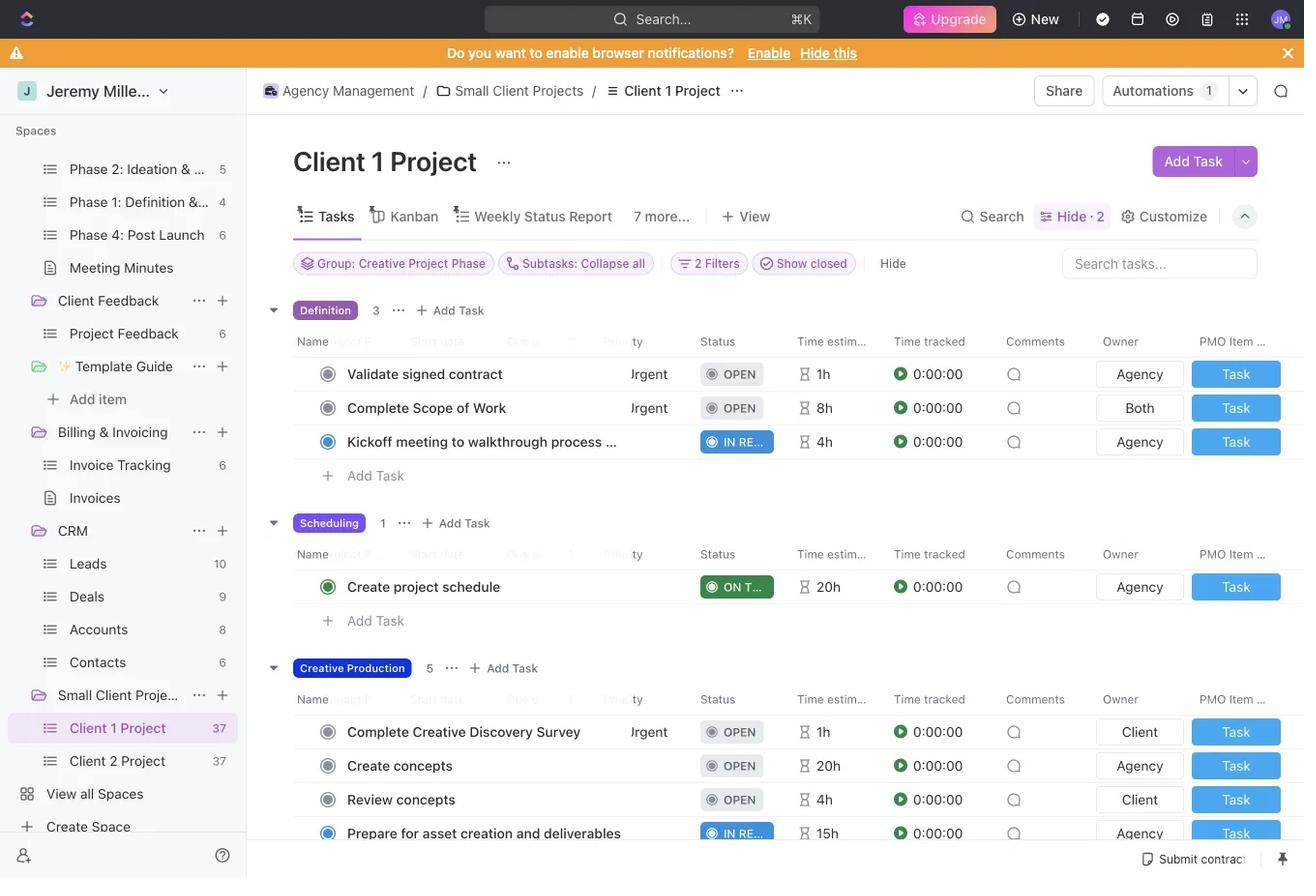 Task type: describe. For each thing, give the bounding box(es) containing it.
owner for 2nd owner 'dropdown button' from the top of the page
[[1103, 547, 1139, 561]]

comments for 2nd status dropdown button
[[1006, 547, 1065, 561]]

spaces inside tree
[[98, 786, 144, 802]]

ideation
[[127, 161, 177, 177]]

4
[[219, 195, 226, 209]]

2 filters button
[[671, 252, 749, 275]]

5 inside tree
[[219, 163, 226, 176]]

project up template
[[70, 326, 114, 342]]

do
[[447, 45, 465, 61]]

new button
[[1004, 4, 1071, 35]]

comments for 3rd status dropdown button from the bottom
[[1006, 334, 1065, 348]]

complete creative discovery survey
[[347, 724, 581, 740]]

add task up schedule
[[439, 516, 490, 530]]

launch
[[159, 227, 205, 243]]

schedule
[[442, 579, 501, 595]]

post
[[128, 227, 155, 243]]

phase 4: post launch link
[[70, 220, 211, 251]]

type for third owner 'dropdown button' from the top of the page
[[1257, 692, 1284, 706]]

add task down project
[[347, 613, 405, 629]]

tracked for 2nd status dropdown button
[[924, 547, 966, 561]]

comments button for time tracked "dropdown button" related to 3rd status dropdown button from the bottom
[[995, 326, 1091, 357]]

all inside tree
[[80, 786, 94, 802]]

3 priority button from the top
[[592, 684, 689, 715]]

6 for project feedback
[[219, 327, 226, 341]]

priority button for 3rd status dropdown button from the bottom
[[592, 326, 689, 357]]

2 name button from the top
[[293, 538, 632, 569]]

add task button up creative production
[[339, 609, 412, 632]]

pmo item type button for 3rd owner 'dropdown button' from the bottom
[[1188, 326, 1285, 357]]

1 open button from the top
[[689, 357, 786, 391]]

time for 3rd 'time estimate' dropdown button from the top
[[797, 692, 824, 706]]

create concepts link
[[343, 752, 628, 780]]

8 0:00:00 button from the top
[[894, 816, 995, 851]]

enable
[[748, 45, 791, 61]]

leads link
[[70, 549, 206, 580]]

enable
[[546, 45, 589, 61]]

survey
[[537, 724, 581, 740]]

workspace
[[159, 82, 240, 100]]

name for second name dropdown button from the bottom of the page
[[297, 547, 329, 561]]

2 client button from the top
[[1092, 782, 1188, 817]]

⌘k
[[791, 11, 812, 27]]

add up discovery
[[487, 661, 509, 675]]

phase 4: post launch
[[70, 227, 205, 243]]

name for 3rd name dropdown button from the bottom
[[297, 334, 329, 348]]

37 for client 2 project
[[213, 755, 226, 768]]

3 pmo from the top
[[1200, 692, 1226, 706]]

0 vertical spatial client 1 project
[[624, 83, 721, 99]]

add item
[[70, 391, 127, 407]]

add task down the kickoff at the left
[[347, 468, 405, 483]]

do you want to enable browser notifications? enable hide this
[[447, 45, 857, 61]]

comments button for time tracked "dropdown button" related to 2nd status dropdown button
[[995, 538, 1091, 569]]

for
[[401, 825, 419, 841]]

upgrade
[[931, 11, 987, 27]]

0 vertical spatial small client projects
[[455, 83, 584, 99]]

1 review from the top
[[739, 435, 784, 449]]

review concepts
[[347, 792, 456, 807]]

new
[[1031, 11, 1060, 27]]

phase for phase 2: ideation & production
[[70, 161, 108, 177]]

2 20h button from the top
[[786, 748, 882, 783]]

3 open button from the top
[[689, 715, 786, 749]]

1 horizontal spatial client 1 project
[[293, 145, 483, 177]]

show closed button
[[753, 252, 856, 275]]

4h for 2nd 4h dropdown button from the top of the page
[[817, 792, 833, 807]]

on track
[[724, 580, 784, 594]]

work
[[473, 400, 506, 416]]

0 vertical spatial small client projects link
[[431, 79, 589, 103]]

1 vertical spatial 5
[[426, 661, 434, 675]]

3 estimate from the top
[[827, 692, 874, 706]]

3 agency button from the top
[[1092, 569, 1188, 604]]

1 20h from the top
[[817, 579, 841, 595]]

15h
[[817, 825, 839, 841]]

4 task button from the top
[[1188, 569, 1285, 604]]

3 pmo item type from the top
[[1200, 692, 1284, 706]]

0 horizontal spatial spaces
[[15, 124, 56, 137]]

✨ template guide
[[58, 359, 173, 374]]

add task button down group: creative project phase on the top left of the page
[[410, 299, 492, 322]]

project up view all spaces link
[[121, 753, 165, 769]]

notifications?
[[648, 45, 734, 61]]

2 1h from the top
[[817, 724, 831, 740]]

open for 5th open dropdown button from the bottom
[[724, 367, 756, 381]]

invoice tracking
[[70, 457, 171, 473]]

onboarding
[[202, 194, 275, 210]]

3 time tracked from the top
[[894, 692, 966, 706]]

5 task button from the top
[[1188, 715, 1285, 749]]

complete scope of work
[[347, 400, 506, 416]]

2 4h button from the top
[[786, 782, 882, 817]]

create for create concepts
[[347, 758, 390, 774]]

project down kanban at the top of the page
[[408, 257, 448, 270]]

client 1 project inside tree
[[70, 720, 166, 736]]

0 vertical spatial all
[[633, 257, 645, 270]]

deals link
[[70, 582, 211, 613]]

phase for phase 1: definition & onboarding
[[70, 194, 108, 210]]

1 urgent button from the top
[[592, 357, 689, 391]]

2 status button from the top
[[689, 538, 786, 569]]

weekly
[[474, 209, 521, 224]]

group:
[[317, 257, 355, 270]]

open for fifth open dropdown button from the top
[[724, 793, 756, 807]]

2 pmo item type from the top
[[1200, 547, 1284, 561]]

priority button for 2nd status dropdown button
[[592, 538, 689, 569]]

4 open button from the top
[[689, 748, 786, 783]]

hide for hide 2
[[1057, 209, 1087, 224]]

kickoff meeting to walkthrough process with client link
[[343, 428, 672, 456]]

sidebar navigation
[[0, 0, 275, 879]]

both
[[1126, 400, 1155, 416]]

open for 4th open dropdown button from the bottom of the page
[[724, 401, 756, 415]]

owner for 3rd owner 'dropdown button' from the bottom
[[1103, 334, 1139, 348]]

1 down the do you want to enable browser notifications? enable hide this at the top of the page
[[665, 83, 672, 99]]

6 for invoice tracking
[[219, 459, 226, 472]]

of
[[457, 400, 470, 416]]

time tracked for 3rd status dropdown button from the bottom
[[894, 334, 966, 348]]

6 0:00:00 button from the top
[[894, 748, 995, 783]]

2 filters
[[695, 257, 740, 270]]

scope
[[413, 400, 453, 416]]

2 pmo from the top
[[1200, 547, 1226, 561]]

meeting
[[396, 434, 448, 449]]

3 task button from the top
[[1188, 424, 1285, 459]]

4 agency button from the top
[[1092, 748, 1188, 783]]

invoicing
[[112, 424, 168, 440]]

1 4h button from the top
[[786, 424, 882, 459]]

template
[[75, 359, 133, 374]]

3 time tracked button from the top
[[882, 684, 995, 715]]

Search tasks... text field
[[1063, 249, 1257, 278]]

share
[[1046, 83, 1083, 99]]

billing
[[58, 424, 96, 440]]

weekly status report
[[474, 209, 612, 224]]

time tracked button for 2nd status dropdown button
[[882, 538, 995, 569]]

create project schedule
[[347, 579, 501, 595]]

j
[[24, 84, 31, 98]]

1 horizontal spatial definition
[[300, 304, 351, 316]]

1 in review from the top
[[724, 435, 784, 449]]

8h button
[[786, 390, 882, 425]]

small client projects inside tree
[[58, 688, 187, 703]]

agency for second agency dropdown button from the top of the page
[[1117, 434, 1164, 449]]

management
[[333, 83, 414, 99]]

time estimate for 2nd status dropdown button
[[797, 547, 874, 561]]

1 / from the left
[[423, 83, 427, 99]]

tara shultz's workspace, , element
[[17, 81, 37, 101]]

1 pmo item type from the top
[[1200, 334, 1284, 348]]

1 vertical spatial small client projects link
[[58, 680, 187, 711]]

0 vertical spatial hide
[[801, 45, 830, 61]]

kickoff
[[347, 434, 393, 449]]

agency inside agency management link
[[283, 83, 329, 99]]

search...
[[636, 11, 691, 27]]

3 item from the top
[[1230, 692, 1254, 706]]

3 name button from the top
[[293, 684, 632, 715]]

✨
[[58, 359, 72, 374]]

project
[[394, 579, 439, 595]]

you
[[468, 45, 492, 61]]

add down the kickoff at the left
[[347, 468, 372, 483]]

project up client 2 project link
[[120, 720, 166, 736]]

time estimate button for time tracked "dropdown button" related to 2nd status dropdown button
[[786, 538, 882, 569]]

create space link
[[8, 812, 234, 843]]

view for view all spaces
[[46, 786, 77, 802]]

collapse
[[581, 257, 629, 270]]

3 comments button from the top
[[995, 684, 1091, 715]]

on track button
[[689, 569, 786, 604]]

automations
[[1113, 83, 1194, 99]]

3 time estimate from the top
[[797, 692, 874, 706]]

create project schedule link
[[343, 573, 628, 601]]

2 0:00:00 from the top
[[913, 400, 963, 416]]

tracked for 3rd status dropdown button from the bottom
[[924, 334, 966, 348]]

6 for contacts
[[219, 656, 226, 670]]

concepts for create concepts
[[394, 758, 453, 774]]

1 task button from the top
[[1188, 357, 1285, 391]]

complete for complete scope of work
[[347, 400, 409, 416]]

2 open button from the top
[[689, 390, 786, 425]]

3 comments from the top
[[1006, 692, 1065, 706]]

1 set priority image from the top
[[592, 424, 689, 459]]

2 1h button from the top
[[786, 715, 882, 749]]

2 pmo item type button from the top
[[1188, 538, 1285, 569]]

item
[[99, 391, 127, 407]]

3 set priority image from the top
[[592, 748, 689, 783]]

4 0:00:00 from the top
[[913, 579, 963, 595]]

1 1h from the top
[[817, 366, 831, 382]]

creative production
[[300, 662, 405, 674]]

time estimate button for time tracked "dropdown button" related to 3rd status dropdown button from the bottom
[[786, 326, 882, 357]]

2 agency button from the top
[[1092, 424, 1188, 459]]

tasks link
[[314, 203, 355, 230]]

1 inside tree
[[111, 720, 117, 736]]

5 agency button from the top
[[1092, 816, 1188, 851]]

project feedback
[[70, 326, 179, 342]]

4 set priority image from the top
[[592, 782, 689, 817]]

client
[[636, 434, 672, 449]]

business time image
[[265, 86, 277, 96]]

minutes
[[124, 260, 174, 276]]

6 task button from the top
[[1188, 748, 1285, 783]]

add down group: creative project phase on the top left of the page
[[433, 303, 456, 317]]

urgent for 1st urgent dropdown button
[[625, 366, 668, 382]]

2 item from the top
[[1230, 547, 1254, 561]]

concepts for review concepts
[[396, 792, 456, 807]]

1 item from the top
[[1230, 334, 1254, 348]]

add task button down the kickoff at the left
[[339, 464, 412, 487]]

3 status button from the top
[[689, 684, 786, 715]]

invoices
[[70, 490, 121, 506]]

2 20h from the top
[[817, 758, 841, 774]]

jm
[[1274, 13, 1288, 24]]

4:
[[111, 227, 124, 243]]

✨ template guide link
[[58, 351, 184, 382]]

0 horizontal spatial client 1 project link
[[70, 713, 204, 744]]

8 task button from the top
[[1188, 816, 1285, 851]]

client 2 project
[[70, 753, 165, 769]]

3 urgent button from the top
[[592, 715, 689, 749]]

8
[[219, 623, 226, 637]]

4 0:00:00 button from the top
[[894, 569, 995, 604]]

0 horizontal spatial creative
[[300, 662, 344, 674]]

customize
[[1140, 209, 1208, 224]]

2 vertical spatial &
[[99, 424, 109, 440]]

1 name button from the top
[[293, 326, 632, 357]]

1 right scheduling
[[380, 516, 386, 530]]

5 set priority image from the top
[[592, 816, 689, 851]]

7 task button from the top
[[1188, 782, 1285, 817]]

2 task button from the top
[[1188, 390, 1285, 425]]

agency for 3rd agency dropdown button from the top
[[1117, 579, 1164, 595]]

add up schedule
[[439, 516, 461, 530]]



Task type: locate. For each thing, give the bounding box(es) containing it.
5 open button from the top
[[689, 782, 786, 817]]

0 vertical spatial in review button
[[689, 424, 786, 459]]

phase inside 'link'
[[70, 194, 108, 210]]

add up creative production
[[347, 613, 372, 629]]

0 vertical spatial to
[[530, 45, 543, 61]]

1 down management
[[371, 145, 384, 177]]

20h right track
[[817, 579, 841, 595]]

share button
[[1035, 75, 1095, 106]]

hide inside hide button
[[880, 257, 906, 270]]

kickoff meeting to walkthrough process with client
[[347, 434, 672, 449]]

1 horizontal spatial client 1 project link
[[600, 79, 726, 103]]

hide
[[801, 45, 830, 61], [1057, 209, 1087, 224], [880, 257, 906, 270]]

time for 1st time tracked "dropdown button" from the bottom of the page
[[894, 692, 921, 706]]

priority for 2nd status dropdown button
[[604, 547, 643, 561]]

& inside 'link'
[[181, 161, 190, 177]]

2 inside tree
[[109, 753, 118, 769]]

7 0:00:00 button from the top
[[894, 782, 995, 817]]

small client projects
[[455, 83, 584, 99], [58, 688, 187, 703]]

create inside tree
[[46, 819, 88, 835]]

agency for fourth agency dropdown button
[[1117, 758, 1164, 774]]

client 1 project
[[624, 83, 721, 99], [293, 145, 483, 177], [70, 720, 166, 736]]

group: creative project phase
[[317, 257, 486, 270]]

time for 'time estimate' dropdown button for time tracked "dropdown button" related to 2nd status dropdown button
[[797, 547, 824, 561]]

time for time tracked "dropdown button" related to 2nd status dropdown button
[[894, 547, 921, 561]]

1 horizontal spatial creative
[[359, 257, 405, 270]]

1 vertical spatial 4h button
[[786, 782, 882, 817]]

1 tracked from the top
[[924, 334, 966, 348]]

name button up "complete creative discovery survey"
[[293, 684, 632, 715]]

view inside button
[[740, 209, 771, 224]]

name button
[[293, 326, 632, 357], [293, 538, 632, 569], [293, 684, 632, 715]]

phase for phase 4: post launch
[[70, 227, 108, 243]]

space
[[92, 819, 131, 835]]

jeremy
[[46, 82, 100, 100]]

feedback
[[98, 293, 159, 309], [118, 326, 179, 342]]

3 0:00:00 button from the top
[[894, 424, 995, 459]]

search button
[[955, 203, 1030, 230]]

2 complete from the top
[[347, 724, 409, 740]]

1 vertical spatial 20h
[[817, 758, 841, 774]]

2 vertical spatial type
[[1257, 692, 1284, 706]]

set priority image
[[592, 424, 689, 459], [592, 569, 689, 604], [592, 748, 689, 783], [592, 782, 689, 817], [592, 816, 689, 851]]

2 name from the top
[[297, 547, 329, 561]]

0 vertical spatial pmo item type
[[1200, 334, 1284, 348]]

1 in review button from the top
[[689, 424, 786, 459]]

client 2 project link
[[70, 746, 205, 777]]

task
[[1194, 153, 1223, 169], [459, 303, 484, 317], [1222, 366, 1251, 382], [1222, 400, 1251, 416], [1222, 434, 1251, 449], [376, 468, 405, 483], [465, 516, 490, 530], [1222, 579, 1251, 595], [376, 613, 405, 629], [512, 661, 538, 675], [1222, 724, 1251, 740], [1222, 758, 1251, 774], [1222, 792, 1251, 807], [1222, 825, 1251, 841]]

0 horizontal spatial all
[[80, 786, 94, 802]]

name
[[297, 334, 329, 348], [297, 547, 329, 561], [297, 692, 329, 706]]

1 up the client 2 project
[[111, 720, 117, 736]]

1 status button from the top
[[689, 326, 786, 357]]

upgrade link
[[904, 6, 996, 33]]

0:00:00 button
[[894, 357, 995, 391], [894, 390, 995, 425], [894, 424, 995, 459], [894, 569, 995, 604], [894, 715, 995, 749], [894, 748, 995, 783], [894, 782, 995, 817], [894, 816, 995, 851]]

small
[[455, 83, 489, 99], [58, 688, 92, 703]]

creative for complete
[[413, 724, 466, 740]]

priority
[[604, 334, 643, 348], [604, 547, 643, 561], [604, 692, 643, 706]]

0 vertical spatial concepts
[[394, 758, 453, 774]]

1 time estimate button from the top
[[786, 326, 882, 357]]

0 vertical spatial 1h
[[817, 366, 831, 382]]

2 in from the top
[[724, 827, 736, 840]]

0 vertical spatial creative
[[359, 257, 405, 270]]

subtasks: collapse all
[[523, 257, 645, 270]]

add up the customize
[[1165, 153, 1190, 169]]

client inside 'link'
[[58, 293, 94, 309]]

create for create space
[[46, 819, 88, 835]]

0 horizontal spatial small client projects
[[58, 688, 187, 703]]

more...
[[645, 209, 690, 224]]

create down view all spaces
[[46, 819, 88, 835]]

status
[[524, 209, 566, 224], [701, 334, 736, 348], [701, 547, 736, 561], [701, 692, 736, 706]]

guide
[[136, 359, 173, 374]]

1 6 from the top
[[219, 228, 226, 242]]

0 vertical spatial 1h button
[[786, 357, 882, 391]]

0 vertical spatial estimate
[[827, 334, 874, 348]]

view button
[[714, 194, 777, 239]]

2 37 from the top
[[213, 755, 226, 768]]

5 0:00:00 from the top
[[913, 724, 963, 740]]

2 vertical spatial time tracked button
[[882, 684, 995, 715]]

1 1h button from the top
[[786, 357, 882, 391]]

6 down 4
[[219, 228, 226, 242]]

create concepts
[[347, 758, 453, 774]]

3 type from the top
[[1257, 692, 1284, 706]]

0 vertical spatial comments button
[[995, 326, 1091, 357]]

1 horizontal spatial projects
[[533, 83, 584, 99]]

0 vertical spatial client button
[[1092, 715, 1188, 749]]

3 0:00:00 from the top
[[913, 434, 963, 449]]

5 0:00:00 button from the top
[[894, 715, 995, 749]]

3 6 from the top
[[219, 459, 226, 472]]

1 right automations at the right top of the page
[[1207, 84, 1212, 97]]

urgent
[[625, 366, 668, 382], [625, 400, 668, 416], [625, 724, 668, 740]]

and
[[516, 825, 540, 841]]

0 horizontal spatial small
[[58, 688, 92, 703]]

estimate for 3rd status dropdown button from the bottom
[[827, 334, 874, 348]]

definition inside 'link'
[[125, 194, 185, 210]]

2 horizontal spatial client 1 project
[[624, 83, 721, 99]]

20h
[[817, 579, 841, 595], [817, 758, 841, 774]]

complete down validate
[[347, 400, 409, 416]]

project down notifications?
[[675, 83, 721, 99]]

meeting minutes link
[[70, 253, 234, 284]]

client feedback link
[[58, 285, 184, 316]]

feedback up guide
[[118, 326, 179, 342]]

0 vertical spatial 4h button
[[786, 424, 882, 459]]

review concepts link
[[343, 786, 628, 814]]

add task up discovery
[[487, 661, 538, 675]]

accounts
[[70, 622, 128, 638]]

hide right closed
[[880, 257, 906, 270]]

client 1 project link down the do you want to enable browser notifications? enable hide this at the top of the page
[[600, 79, 726, 103]]

open button
[[689, 357, 786, 391], [689, 390, 786, 425], [689, 715, 786, 749], [689, 748, 786, 783], [689, 782, 786, 817]]

2 vertical spatial pmo item type button
[[1188, 684, 1285, 715]]

2 horizontal spatial 2
[[1097, 209, 1105, 224]]

1 vertical spatial production
[[347, 662, 405, 674]]

small inside sidebar navigation
[[58, 688, 92, 703]]

5 open from the top
[[724, 793, 756, 807]]

20h button up 15h dropdown button
[[786, 748, 882, 783]]

3 urgent from the top
[[625, 724, 668, 740]]

2 urgent button from the top
[[592, 390, 689, 425]]

& for ideation
[[181, 161, 190, 177]]

view button
[[714, 203, 777, 230]]

1 vertical spatial complete
[[347, 724, 409, 740]]

4 open from the top
[[724, 759, 756, 773]]

6 right "project feedback" link on the left top of page
[[219, 327, 226, 341]]

walkthrough
[[468, 434, 548, 449]]

add task button up discovery
[[464, 657, 546, 680]]

2 open from the top
[[724, 401, 756, 415]]

1 vertical spatial spaces
[[98, 786, 144, 802]]

feedback for project feedback
[[118, 326, 179, 342]]

phase left the 1:
[[70, 194, 108, 210]]

20h button right track
[[786, 569, 882, 604]]

production inside 'link'
[[194, 161, 262, 177]]

all up the create space
[[80, 786, 94, 802]]

0 horizontal spatial definition
[[125, 194, 185, 210]]

1 comments button from the top
[[995, 326, 1091, 357]]

complete up create concepts
[[347, 724, 409, 740]]

small client projects link down contacts link
[[58, 680, 187, 711]]

0 vertical spatial projects
[[533, 83, 584, 99]]

small client projects link down want
[[431, 79, 589, 103]]

create up review
[[347, 758, 390, 774]]

2 time estimate from the top
[[797, 547, 874, 561]]

1 4h from the top
[[817, 434, 833, 449]]

accounts link
[[70, 614, 211, 645]]

to right want
[[530, 45, 543, 61]]

projects inside tree
[[136, 688, 187, 703]]

4h button down 8h
[[786, 424, 882, 459]]

phase down weekly at left
[[452, 257, 486, 270]]

validate signed contract link
[[343, 360, 628, 388]]

6 up invoices link
[[219, 459, 226, 472]]

view up filters
[[740, 209, 771, 224]]

kanban link
[[387, 203, 439, 230]]

0 vertical spatial 4h
[[817, 434, 833, 449]]

projects down the enable
[[533, 83, 584, 99]]

4h button up 15h in the right bottom of the page
[[786, 782, 882, 817]]

creative for group:
[[359, 257, 405, 270]]

2:
[[111, 161, 123, 177]]

1 horizontal spatial production
[[347, 662, 405, 674]]

2 vertical spatial time tracked
[[894, 692, 966, 706]]

0 vertical spatial owner
[[1103, 334, 1139, 348]]

2 vertical spatial name
[[297, 692, 329, 706]]

name button up schedule
[[293, 538, 632, 569]]

2 left customize button at the top right
[[1097, 209, 1105, 224]]

definition down ideation
[[125, 194, 185, 210]]

phase
[[70, 161, 108, 177], [70, 194, 108, 210], [70, 227, 108, 243], [452, 257, 486, 270]]

6 for phase 4: post launch
[[219, 228, 226, 242]]

small client projects down contacts link
[[58, 688, 187, 703]]

crm
[[58, 523, 88, 539]]

project up kanban at the top of the page
[[390, 145, 477, 177]]

2 owner button from the top
[[1091, 538, 1188, 569]]

1 agency button from the top
[[1092, 357, 1188, 391]]

1 client button from the top
[[1092, 715, 1188, 749]]

type for 3rd owner 'dropdown button' from the bottom
[[1257, 334, 1284, 348]]

urgent for first urgent dropdown button from the bottom of the page
[[625, 724, 668, 740]]

2 vertical spatial pmo
[[1200, 692, 1226, 706]]

3 open from the top
[[724, 725, 756, 739]]

time tracked button for 3rd status dropdown button from the bottom
[[882, 326, 995, 357]]

2 set priority image from the top
[[592, 569, 689, 604]]

2 estimate from the top
[[827, 547, 874, 561]]

2 tracked from the top
[[924, 547, 966, 561]]

owner button
[[1091, 326, 1188, 357], [1091, 538, 1188, 569], [1091, 684, 1188, 715]]

small down you
[[455, 83, 489, 99]]

3 tracked from the top
[[924, 692, 966, 706]]

8h
[[817, 400, 833, 416]]

open for fourth open dropdown button
[[724, 759, 756, 773]]

projects down contacts link
[[136, 688, 187, 703]]

to down of
[[452, 434, 465, 449]]

4h up 15h in the right bottom of the page
[[817, 792, 833, 807]]

signed
[[402, 366, 445, 382]]

2 review from the top
[[739, 827, 784, 840]]

1 20h button from the top
[[786, 569, 882, 604]]

1 vertical spatial client 1 project
[[293, 145, 483, 177]]

0 vertical spatial client 1 project link
[[600, 79, 726, 103]]

2 inside "dropdown button"
[[695, 257, 702, 270]]

production down project
[[347, 662, 405, 674]]

/ down browser
[[592, 83, 596, 99]]

0 horizontal spatial small client projects link
[[58, 680, 187, 711]]

6 0:00:00 from the top
[[913, 758, 963, 774]]

project feedback link
[[70, 318, 211, 349]]

view up the create space
[[46, 786, 77, 802]]

add task button up schedule
[[416, 511, 498, 535]]

spaces down the client 2 project
[[98, 786, 144, 802]]

37
[[212, 722, 226, 735], [213, 755, 226, 768]]

1 time estimate from the top
[[797, 334, 874, 348]]

0 vertical spatial &
[[181, 161, 190, 177]]

0 vertical spatial owner button
[[1091, 326, 1188, 357]]

open for third open dropdown button from the top
[[724, 725, 756, 739]]

tree inside sidebar navigation
[[8, 0, 275, 843]]

definition down group: at the top of page
[[300, 304, 351, 316]]

jeremy miller's workspace
[[46, 82, 240, 100]]

1 vertical spatial owner
[[1103, 547, 1139, 561]]

1 vertical spatial priority button
[[592, 538, 689, 569]]

0 vertical spatial production
[[194, 161, 262, 177]]

0 vertical spatial name
[[297, 334, 329, 348]]

hide button
[[873, 252, 914, 275]]

create for create project schedule
[[347, 579, 390, 595]]

1 in from the top
[[724, 435, 736, 449]]

2 comments button from the top
[[995, 538, 1091, 569]]

0 vertical spatial view
[[740, 209, 771, 224]]

to
[[530, 45, 543, 61], [452, 434, 465, 449]]

review
[[347, 792, 393, 807]]

1 urgent from the top
[[625, 366, 668, 382]]

agency for 1st agency dropdown button from the top of the page
[[1117, 366, 1164, 382]]

20h up 15h in the right bottom of the page
[[817, 758, 841, 774]]

37 for client 1 project
[[212, 722, 226, 735]]

2 vertical spatial priority
[[604, 692, 643, 706]]

10
[[214, 557, 226, 571]]

2 vertical spatial time estimate
[[797, 692, 874, 706]]

this
[[834, 45, 857, 61]]

1 priority from the top
[[604, 334, 643, 348]]

add task button up the customize
[[1153, 146, 1235, 177]]

1 horizontal spatial small client projects
[[455, 83, 584, 99]]

0 vertical spatial small
[[455, 83, 489, 99]]

4h down 8h
[[817, 434, 833, 449]]

2 horizontal spatial creative
[[413, 724, 466, 740]]

1 vertical spatial comments
[[1006, 547, 1065, 561]]

agency management
[[283, 83, 414, 99]]

0 horizontal spatial to
[[452, 434, 465, 449]]

add item button
[[8, 384, 238, 415]]

1 vertical spatial concepts
[[396, 792, 456, 807]]

1 vertical spatial 2
[[695, 257, 702, 270]]

2 for client 2 project
[[109, 753, 118, 769]]

8 0:00:00 from the top
[[913, 825, 963, 841]]

time for 'time estimate' dropdown button corresponding to time tracked "dropdown button" related to 3rd status dropdown button from the bottom
[[797, 334, 824, 348]]

5 up "complete creative discovery survey"
[[426, 661, 434, 675]]

phase 1: definition & onboarding
[[70, 194, 275, 210]]

invoice tracking link
[[70, 450, 211, 481]]

1 vertical spatial projects
[[136, 688, 187, 703]]

0 vertical spatial priority button
[[592, 326, 689, 357]]

name down scheduling
[[297, 547, 329, 561]]

0 horizontal spatial view
[[46, 786, 77, 802]]

2 priority from the top
[[604, 547, 643, 561]]

1 vertical spatial small client projects
[[58, 688, 187, 703]]

in review button left 15h in the right bottom of the page
[[689, 816, 786, 851]]

add left item
[[70, 391, 95, 407]]

1 vertical spatial priority
[[604, 547, 643, 561]]

2 time tracked button from the top
[[882, 538, 995, 569]]

2 for hide 2
[[1097, 209, 1105, 224]]

add task up contract
[[433, 303, 484, 317]]

/ right management
[[423, 83, 427, 99]]

phase 2: ideation & production
[[70, 161, 262, 177]]

client 1 project link up client 2 project link
[[70, 713, 204, 744]]

1 owner button from the top
[[1091, 326, 1188, 357]]

& right ideation
[[181, 161, 190, 177]]

name down group: at the top of page
[[297, 334, 329, 348]]

concepts up review concepts at the left
[[394, 758, 453, 774]]

2 in review from the top
[[724, 827, 784, 840]]

2 vertical spatial tracked
[[924, 692, 966, 706]]

0 horizontal spatial 5
[[219, 163, 226, 176]]

time for time tracked "dropdown button" related to 3rd status dropdown button from the bottom
[[894, 334, 921, 348]]

2 / from the left
[[592, 83, 596, 99]]

phase left 2:
[[70, 161, 108, 177]]

1 vertical spatial time estimate
[[797, 547, 874, 561]]

0 horizontal spatial hide
[[801, 45, 830, 61]]

3 priority from the top
[[604, 692, 643, 706]]

2 4h from the top
[[817, 792, 833, 807]]

1 vertical spatial &
[[189, 194, 198, 210]]

1 0:00:00 from the top
[[913, 366, 963, 382]]

both button
[[1092, 390, 1188, 425]]

filters
[[705, 257, 740, 270]]

1 0:00:00 button from the top
[[894, 357, 995, 391]]

0 vertical spatial create
[[347, 579, 390, 595]]

2 owner from the top
[[1103, 547, 1139, 561]]

& inside 'link'
[[189, 194, 198, 210]]

complete for complete creative discovery survey
[[347, 724, 409, 740]]

create left project
[[347, 579, 390, 595]]

jm button
[[1266, 4, 1297, 35]]

prepare
[[347, 825, 398, 841]]

& left 4
[[189, 194, 198, 210]]

1 priority button from the top
[[592, 326, 689, 357]]

in review button right client
[[689, 424, 786, 459]]

1 vertical spatial pmo
[[1200, 547, 1226, 561]]

1 horizontal spatial all
[[633, 257, 645, 270]]

add task button
[[1153, 146, 1235, 177], [410, 299, 492, 322], [339, 464, 412, 487], [416, 511, 498, 535], [339, 609, 412, 632], [464, 657, 546, 680]]

add inside button
[[70, 391, 95, 407]]

view inside tree
[[46, 786, 77, 802]]

1 vertical spatial tracked
[[924, 547, 966, 561]]

invoices link
[[70, 483, 234, 514]]

add
[[1165, 153, 1190, 169], [433, 303, 456, 317], [70, 391, 95, 407], [347, 468, 372, 483], [439, 516, 461, 530], [347, 613, 372, 629], [487, 661, 509, 675]]

concepts inside "link"
[[396, 792, 456, 807]]

creative
[[359, 257, 405, 270], [300, 662, 344, 674], [413, 724, 466, 740]]

agency
[[283, 83, 329, 99], [1117, 366, 1164, 382], [1117, 434, 1164, 449], [1117, 579, 1164, 595], [1117, 758, 1164, 774], [1117, 825, 1164, 841]]

2 0:00:00 button from the top
[[894, 390, 995, 425]]

1 name from the top
[[297, 334, 329, 348]]

3 pmo item type button from the top
[[1188, 684, 1285, 715]]

0 vertical spatial time estimate
[[797, 334, 874, 348]]

time estimate for 3rd status dropdown button from the bottom
[[797, 334, 874, 348]]

tree containing phase 2: ideation & production
[[8, 0, 275, 843]]

client 1 project down notifications?
[[624, 83, 721, 99]]

4 6 from the top
[[219, 656, 226, 670]]

1 vertical spatial to
[[452, 434, 465, 449]]

2 time estimate button from the top
[[786, 538, 882, 569]]

tree
[[8, 0, 275, 843]]

phase 2: ideation & production link
[[70, 154, 262, 185]]

1 pmo from the top
[[1200, 334, 1226, 348]]

urgent for second urgent dropdown button from the bottom
[[625, 400, 668, 416]]

1 vertical spatial estimate
[[827, 547, 874, 561]]

want
[[495, 45, 526, 61]]

2 horizontal spatial hide
[[1057, 209, 1087, 224]]

&
[[181, 161, 190, 177], [189, 194, 198, 210], [99, 424, 109, 440]]

1 complete from the top
[[347, 400, 409, 416]]

client 1 project up the client 2 project
[[70, 720, 166, 736]]

priority button
[[592, 326, 689, 357], [592, 538, 689, 569], [592, 684, 689, 715]]

2 in review button from the top
[[689, 816, 786, 851]]

1 time tracked from the top
[[894, 334, 966, 348]]

0 vertical spatial urgent
[[625, 366, 668, 382]]

2 urgent from the top
[[625, 400, 668, 416]]

3 owner from the top
[[1103, 692, 1139, 706]]

customize button
[[1115, 203, 1213, 230]]

search
[[980, 209, 1024, 224]]

0 vertical spatial feedback
[[98, 293, 159, 309]]

estimate for 2nd status dropdown button
[[827, 547, 874, 561]]

4h button
[[786, 424, 882, 459], [786, 782, 882, 817]]

5 up 4
[[219, 163, 226, 176]]

0 vertical spatial priority
[[604, 334, 643, 348]]

1 vertical spatial view
[[46, 786, 77, 802]]

billing & invoicing link
[[58, 417, 184, 448]]

0 vertical spatial time tracked
[[894, 334, 966, 348]]

small down contacts
[[58, 688, 92, 703]]

7 0:00:00 from the top
[[913, 792, 963, 807]]

1 vertical spatial in review
[[724, 827, 784, 840]]

priority for 3rd status dropdown button from the bottom
[[604, 334, 643, 348]]

all right collapse
[[633, 257, 645, 270]]

concepts up asset
[[396, 792, 456, 807]]

1 horizontal spatial hide
[[880, 257, 906, 270]]

name for 3rd name dropdown button from the top
[[297, 692, 329, 706]]

1 owner from the top
[[1103, 334, 1139, 348]]

hide left this
[[801, 45, 830, 61]]

2 up view all spaces link
[[109, 753, 118, 769]]

1 vertical spatial 1h
[[817, 724, 831, 740]]

3 time estimate button from the top
[[786, 684, 882, 715]]

feedback up project feedback in the top of the page
[[98, 293, 159, 309]]

1 comments from the top
[[1006, 334, 1065, 348]]

spaces
[[15, 124, 56, 137], [98, 786, 144, 802]]

1 horizontal spatial 2
[[695, 257, 702, 270]]

crm link
[[58, 516, 184, 547]]

feedback for client feedback
[[98, 293, 159, 309]]

& for definition
[[189, 194, 198, 210]]

show closed
[[777, 257, 848, 270]]

4h for 2nd 4h dropdown button from the bottom of the page
[[817, 434, 833, 449]]

feedback inside 'link'
[[98, 293, 159, 309]]

2 type from the top
[[1257, 547, 1284, 561]]

add task up the customize
[[1165, 153, 1223, 169]]

2 vertical spatial time estimate button
[[786, 684, 882, 715]]

phase 1: definition & onboarding link
[[70, 187, 275, 218]]

hide right search on the right
[[1057, 209, 1087, 224]]

prepare for asset creation and deliverables
[[347, 825, 621, 841]]

production up 4
[[194, 161, 262, 177]]

2 vertical spatial pmo item type
[[1200, 692, 1284, 706]]

with
[[606, 434, 633, 449]]

spaces down j
[[15, 124, 56, 137]]

client 1 project up kanban link
[[293, 145, 483, 177]]

1 vertical spatial create
[[347, 758, 390, 774]]

agency for 1st agency dropdown button from the bottom
[[1117, 825, 1164, 841]]

deliverables
[[544, 825, 621, 841]]

1 vertical spatial 1h button
[[786, 715, 882, 749]]

2 vertical spatial priority button
[[592, 684, 689, 715]]

6 down '8'
[[219, 656, 226, 670]]

1:
[[111, 194, 122, 210]]

0 vertical spatial spaces
[[15, 124, 56, 137]]

name button up contract
[[293, 326, 632, 357]]

owner for third owner 'dropdown button' from the top of the page
[[1103, 692, 1139, 706]]

1 vertical spatial creative
[[300, 662, 344, 674]]

0 horizontal spatial projects
[[136, 688, 187, 703]]

phase left 4:
[[70, 227, 108, 243]]

0:00:00
[[913, 366, 963, 382], [913, 400, 963, 416], [913, 434, 963, 449], [913, 579, 963, 595], [913, 724, 963, 740], [913, 758, 963, 774], [913, 792, 963, 807], [913, 825, 963, 841]]

view for view
[[740, 209, 771, 224]]

0 vertical spatial 20h
[[817, 579, 841, 595]]

time tracked for 2nd status dropdown button
[[894, 547, 966, 561]]

0 horizontal spatial client 1 project
[[70, 720, 166, 736]]

& right billing
[[99, 424, 109, 440]]

1 vertical spatial 20h button
[[786, 748, 882, 783]]

2 vertical spatial name button
[[293, 684, 632, 715]]

phase inside 'link'
[[70, 161, 108, 177]]

1 type from the top
[[1257, 334, 1284, 348]]

on
[[724, 580, 742, 594]]

pmo item type button for third owner 'dropdown button' from the top of the page
[[1188, 684, 1285, 715]]

name down creative production
[[297, 692, 329, 706]]

3 owner button from the top
[[1091, 684, 1188, 715]]

small client projects down want
[[455, 83, 584, 99]]

hide for hide
[[880, 257, 906, 270]]

comments
[[1006, 334, 1065, 348], [1006, 547, 1065, 561], [1006, 692, 1065, 706]]

concepts
[[394, 758, 453, 774], [396, 792, 456, 807]]

1 vertical spatial pmo item type
[[1200, 547, 1284, 561]]

2 vertical spatial create
[[46, 819, 88, 835]]



Task type: vqa. For each thing, say whether or not it's contained in the screenshot.
Trello
no



